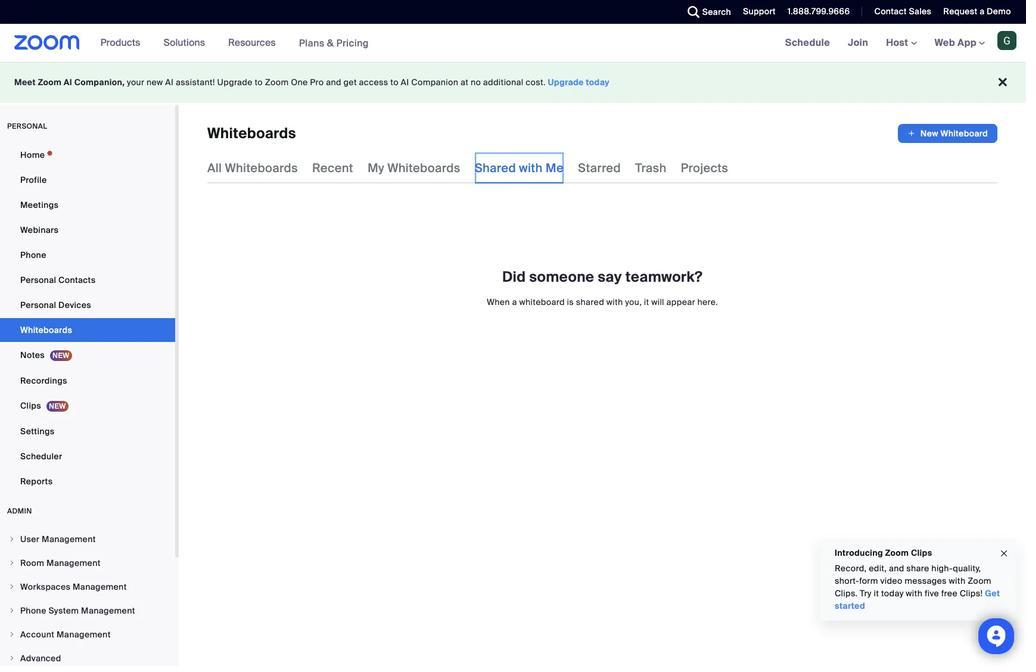 Task type: locate. For each thing, give the bounding box(es) containing it.
clips inside personal menu menu
[[20, 401, 41, 411]]

phone system management
[[20, 606, 135, 617]]

management up phone system management menu item at the left of the page
[[73, 582, 127, 593]]

a
[[980, 6, 985, 17], [513, 297, 517, 308]]

0 vertical spatial personal
[[20, 275, 56, 286]]

home
[[20, 150, 45, 160]]

your
[[127, 77, 144, 88]]

right image left system at the bottom of the page
[[8, 608, 16, 615]]

1 horizontal spatial to
[[391, 77, 399, 88]]

0 vertical spatial right image
[[8, 536, 16, 543]]

personal devices link
[[0, 293, 175, 317]]

1 ai from the left
[[64, 77, 72, 88]]

whiteboards
[[208, 124, 296, 143], [225, 160, 298, 176], [388, 160, 461, 176], [20, 325, 72, 336]]

pricing
[[337, 37, 369, 49]]

sales
[[910, 6, 932, 17]]

zoom up edit,
[[886, 548, 910, 559]]

right image left advanced
[[8, 655, 16, 662]]

it inside the record, edit, and share high-quality, short-form video messages with zoom clips. try it today with five free clips!
[[874, 589, 880, 599]]

whiteboard
[[520, 297, 565, 308]]

right image inside workspaces management menu item
[[8, 584, 16, 591]]

zoom right the meet
[[38, 77, 62, 88]]

0 horizontal spatial ai
[[64, 77, 72, 88]]

today down video
[[882, 589, 904, 599]]

with down messages
[[907, 589, 923, 599]]

1.888.799.9666
[[788, 6, 851, 17]]

demo
[[987, 6, 1012, 17]]

upgrade right cost. on the top of page
[[548, 77, 584, 88]]

a left demo
[[980, 6, 985, 17]]

and inside the record, edit, and share high-quality, short-form video messages with zoom clips. try it today with five free clips!
[[890, 563, 905, 574]]

right image left workspaces
[[8, 584, 16, 591]]

meet zoom ai companion, your new ai assistant! upgrade to zoom one pro and get access to ai companion at no additional cost. upgrade today
[[14, 77, 610, 88]]

trash
[[636, 160, 667, 176]]

at
[[461, 77, 469, 88]]

notes
[[20, 350, 45, 361]]

3 right image from the top
[[8, 655, 16, 662]]

1 horizontal spatial a
[[980, 6, 985, 17]]

0 vertical spatial clips
[[20, 401, 41, 411]]

ai left companion
[[401, 77, 409, 88]]

1 horizontal spatial upgrade
[[548, 77, 584, 88]]

right image left room
[[8, 560, 16, 567]]

get started link
[[835, 589, 1001, 612]]

1 vertical spatial it
[[874, 589, 880, 599]]

0 horizontal spatial today
[[586, 77, 610, 88]]

get
[[986, 589, 1001, 599]]

1 upgrade from the left
[[217, 77, 253, 88]]

contact sales link
[[866, 0, 935, 24], [875, 6, 932, 17]]

phone inside personal menu menu
[[20, 250, 46, 261]]

1 vertical spatial right image
[[8, 631, 16, 639]]

2 vertical spatial right image
[[8, 655, 16, 662]]

with
[[519, 160, 543, 176], [607, 297, 623, 308], [950, 576, 966, 587], [907, 589, 923, 599]]

2 right image from the top
[[8, 631, 16, 639]]

started
[[835, 601, 866, 612]]

1 vertical spatial a
[[513, 297, 517, 308]]

banner
[[0, 24, 1027, 63]]

join
[[849, 36, 869, 49]]

1 horizontal spatial and
[[890, 563, 905, 574]]

and inside meet zoom ai companion, footer
[[326, 77, 342, 88]]

here.
[[698, 297, 719, 308]]

1 vertical spatial today
[[882, 589, 904, 599]]

personal menu menu
[[0, 143, 175, 495]]

0 vertical spatial and
[[326, 77, 342, 88]]

webinars link
[[0, 218, 175, 242]]

introducing zoom clips
[[835, 548, 933, 559]]

search
[[703, 7, 732, 17]]

right image inside account management menu item
[[8, 631, 16, 639]]

right image
[[8, 560, 16, 567], [8, 631, 16, 639], [8, 655, 16, 662]]

0 vertical spatial today
[[586, 77, 610, 88]]

plans & pricing link
[[299, 37, 369, 49], [299, 37, 369, 49]]

plans
[[299, 37, 325, 49]]

meetings
[[20, 200, 59, 210]]

personal
[[20, 275, 56, 286], [20, 300, 56, 311]]

phone up "account"
[[20, 606, 46, 617]]

right image for account
[[8, 631, 16, 639]]

1 right image from the top
[[8, 560, 16, 567]]

introducing
[[835, 548, 884, 559]]

my
[[368, 160, 385, 176]]

today inside meet zoom ai companion, footer
[[586, 77, 610, 88]]

management inside 'menu item'
[[42, 534, 96, 545]]

management inside menu item
[[47, 558, 101, 569]]

ai right new
[[165, 77, 174, 88]]

1 right image from the top
[[8, 536, 16, 543]]

phone
[[20, 250, 46, 261], [20, 606, 46, 617]]

recordings
[[20, 376, 67, 386]]

quality,
[[954, 563, 982, 574]]

1 to from the left
[[255, 77, 263, 88]]

and up video
[[890, 563, 905, 574]]

2 upgrade from the left
[[548, 77, 584, 88]]

management for workspaces management
[[73, 582, 127, 593]]

management for account management
[[57, 630, 111, 640]]

right image inside user management 'menu item'
[[8, 536, 16, 543]]

recent
[[312, 160, 354, 176]]

a for request
[[980, 6, 985, 17]]

1 horizontal spatial ai
[[165, 77, 174, 88]]

share
[[907, 563, 930, 574]]

0 horizontal spatial upgrade
[[217, 77, 253, 88]]

today up whiteboards application
[[586, 77, 610, 88]]

support link
[[735, 0, 779, 24], [744, 6, 776, 17]]

management for user management
[[42, 534, 96, 545]]

resources button
[[228, 24, 281, 62]]

assistant!
[[176, 77, 215, 88]]

0 horizontal spatial a
[[513, 297, 517, 308]]

3 right image from the top
[[8, 608, 16, 615]]

2 to from the left
[[391, 77, 399, 88]]

schedule link
[[777, 24, 840, 62]]

&
[[327, 37, 334, 49]]

clips up share
[[912, 548, 933, 559]]

whiteboards down personal devices
[[20, 325, 72, 336]]

tabs of all whiteboard page tab list
[[208, 153, 729, 184]]

whiteboards up all whiteboards
[[208, 124, 296, 143]]

1 horizontal spatial clips
[[912, 548, 933, 559]]

with left me
[[519, 160, 543, 176]]

right image left "account"
[[8, 631, 16, 639]]

and left get
[[326, 77, 342, 88]]

2 right image from the top
[[8, 584, 16, 591]]

1 personal from the top
[[20, 275, 56, 286]]

whiteboards right all
[[225, 160, 298, 176]]

banner containing products
[[0, 24, 1027, 63]]

2 personal from the top
[[20, 300, 56, 311]]

2 vertical spatial right image
[[8, 608, 16, 615]]

when
[[487, 297, 510, 308]]

right image
[[8, 536, 16, 543], [8, 584, 16, 591], [8, 608, 16, 615]]

1 vertical spatial phone
[[20, 606, 46, 617]]

phone for phone system management
[[20, 606, 46, 617]]

clips.
[[835, 589, 858, 599]]

it right try on the bottom right of page
[[874, 589, 880, 599]]

personal down personal contacts
[[20, 300, 56, 311]]

phone down webinars
[[20, 250, 46, 261]]

0 horizontal spatial it
[[644, 297, 650, 308]]

whiteboards link
[[0, 318, 175, 342]]

room
[[20, 558, 44, 569]]

teamwork?
[[626, 268, 703, 286]]

a right when
[[513, 297, 517, 308]]

to down resources dropdown button
[[255, 77, 263, 88]]

1 vertical spatial personal
[[20, 300, 56, 311]]

1 horizontal spatial today
[[882, 589, 904, 599]]

personal up personal devices
[[20, 275, 56, 286]]

to
[[255, 77, 263, 88], [391, 77, 399, 88]]

management up room management
[[42, 534, 96, 545]]

1.888.799.9666 button
[[779, 0, 854, 24], [788, 6, 851, 17]]

request a demo link
[[935, 0, 1027, 24], [944, 6, 1012, 17]]

settings link
[[0, 420, 175, 444]]

support
[[744, 6, 776, 17]]

and
[[326, 77, 342, 88], [890, 563, 905, 574]]

projects
[[681, 160, 729, 176]]

right image inside room management menu item
[[8, 560, 16, 567]]

management up workspaces management
[[47, 558, 101, 569]]

scheduler link
[[0, 445, 175, 469]]

companion
[[412, 77, 459, 88]]

profile picture image
[[998, 31, 1017, 50]]

new
[[147, 77, 163, 88]]

a for when
[[513, 297, 517, 308]]

1 vertical spatial right image
[[8, 584, 16, 591]]

2 horizontal spatial ai
[[401, 77, 409, 88]]

0 vertical spatial phone
[[20, 250, 46, 261]]

2 phone from the top
[[20, 606, 46, 617]]

1 vertical spatial and
[[890, 563, 905, 574]]

0 vertical spatial a
[[980, 6, 985, 17]]

zoom up clips!
[[968, 576, 992, 587]]

profile
[[20, 175, 47, 185]]

join link
[[840, 24, 878, 62]]

0 horizontal spatial to
[[255, 77, 263, 88]]

0 vertical spatial right image
[[8, 560, 16, 567]]

management up the advanced menu item
[[57, 630, 111, 640]]

right image inside phone system management menu item
[[8, 608, 16, 615]]

host
[[887, 36, 911, 49]]

management up account management menu item
[[81, 606, 135, 617]]

0 horizontal spatial and
[[326, 77, 342, 88]]

ai left companion,
[[64, 77, 72, 88]]

clips up settings
[[20, 401, 41, 411]]

with left the you,
[[607, 297, 623, 308]]

0 horizontal spatial clips
[[20, 401, 41, 411]]

personal for personal devices
[[20, 300, 56, 311]]

1 horizontal spatial it
[[874, 589, 880, 599]]

whiteboards application
[[208, 124, 998, 143]]

admin menu menu
[[0, 528, 175, 667]]

me
[[546, 160, 564, 176]]

reports link
[[0, 470, 175, 494]]

ai
[[64, 77, 72, 88], [165, 77, 174, 88], [401, 77, 409, 88]]

form
[[860, 576, 879, 587]]

right image left user
[[8, 536, 16, 543]]

whiteboards inside application
[[208, 124, 296, 143]]

to right access
[[391, 77, 399, 88]]

1 phone from the top
[[20, 250, 46, 261]]

solutions button
[[164, 24, 211, 62]]

it left will
[[644, 297, 650, 308]]

upgrade down product information navigation at top
[[217, 77, 253, 88]]

phone inside menu item
[[20, 606, 46, 617]]



Task type: describe. For each thing, give the bounding box(es) containing it.
right image for user management
[[8, 536, 16, 543]]

clips link
[[0, 394, 175, 419]]

account management menu item
[[0, 624, 175, 646]]

0 vertical spatial it
[[644, 297, 650, 308]]

right image inside the advanced menu item
[[8, 655, 16, 662]]

advanced menu item
[[0, 648, 175, 667]]

host button
[[887, 36, 917, 49]]

contact
[[875, 6, 907, 17]]

web app button
[[935, 36, 986, 49]]

today inside the record, edit, and share high-quality, short-form video messages with zoom clips. try it today with five free clips!
[[882, 589, 904, 599]]

plans & pricing
[[299, 37, 369, 49]]

user
[[20, 534, 40, 545]]

app
[[958, 36, 977, 49]]

products
[[101, 36, 140, 49]]

solutions
[[164, 36, 205, 49]]

pro
[[310, 77, 324, 88]]

all whiteboards
[[208, 160, 298, 176]]

starred
[[578, 160, 621, 176]]

meet
[[14, 77, 36, 88]]

high-
[[932, 563, 954, 574]]

scheduler
[[20, 451, 62, 462]]

user management
[[20, 534, 96, 545]]

management for room management
[[47, 558, 101, 569]]

advanced
[[20, 654, 61, 664]]

personal contacts link
[[0, 268, 175, 292]]

resources
[[228, 36, 276, 49]]

did
[[503, 268, 526, 286]]

notes link
[[0, 343, 175, 368]]

with up the free on the right of the page
[[950, 576, 966, 587]]

five
[[925, 589, 940, 599]]

you,
[[626, 297, 642, 308]]

short-
[[835, 576, 860, 587]]

contacts
[[58, 275, 96, 286]]

personal contacts
[[20, 275, 96, 286]]

zoom logo image
[[14, 35, 80, 50]]

3 ai from the left
[[401, 77, 409, 88]]

record,
[[835, 563, 867, 574]]

personal
[[7, 122, 47, 131]]

request
[[944, 6, 978, 17]]

right image for room
[[8, 560, 16, 567]]

request a demo
[[944, 6, 1012, 17]]

phone for phone
[[20, 250, 46, 261]]

messages
[[905, 576, 947, 587]]

webinars
[[20, 225, 59, 236]]

access
[[359, 77, 389, 88]]

workspaces management
[[20, 582, 127, 593]]

meet zoom ai companion, footer
[[0, 62, 1027, 103]]

new
[[921, 128, 939, 139]]

cost.
[[526, 77, 546, 88]]

with inside tabs of all whiteboard page tab list
[[519, 160, 543, 176]]

will
[[652, 297, 665, 308]]

workspaces management menu item
[[0, 576, 175, 599]]

room management menu item
[[0, 552, 175, 575]]

when a whiteboard is shared with you, it will appear here.
[[487, 297, 719, 308]]

2 ai from the left
[[165, 77, 174, 88]]

recordings link
[[0, 369, 175, 393]]

search button
[[679, 0, 735, 24]]

products button
[[101, 24, 146, 62]]

personal for personal contacts
[[20, 275, 56, 286]]

add image
[[908, 128, 916, 140]]

user management menu item
[[0, 528, 175, 551]]

account management
[[20, 630, 111, 640]]

right image for workspaces management
[[8, 584, 16, 591]]

zoom left "one"
[[265, 77, 289, 88]]

get started
[[835, 589, 1001, 612]]

close image
[[1000, 547, 1009, 561]]

phone system management menu item
[[0, 600, 175, 623]]

all
[[208, 160, 222, 176]]

additional
[[483, 77, 524, 88]]

shared
[[475, 160, 516, 176]]

did someone say teamwork?
[[503, 268, 703, 286]]

phone link
[[0, 243, 175, 267]]

new whiteboard
[[921, 128, 989, 139]]

web app
[[935, 36, 977, 49]]

say
[[598, 268, 622, 286]]

zoom inside the record, edit, and share high-quality, short-form video messages with zoom clips. try it today with five free clips!
[[968, 576, 992, 587]]

someone
[[530, 268, 595, 286]]

profile link
[[0, 168, 175, 192]]

no
[[471, 77, 481, 88]]

room management
[[20, 558, 101, 569]]

one
[[291, 77, 308, 88]]

right image for phone system management
[[8, 608, 16, 615]]

try
[[860, 589, 872, 599]]

companion,
[[74, 77, 125, 88]]

web
[[935, 36, 956, 49]]

product information navigation
[[92, 24, 378, 63]]

whiteboards right my
[[388, 160, 461, 176]]

meetings navigation
[[777, 24, 1027, 63]]

system
[[49, 606, 79, 617]]

whiteboard
[[941, 128, 989, 139]]

personal devices
[[20, 300, 91, 311]]

whiteboards inside personal menu menu
[[20, 325, 72, 336]]

appear
[[667, 297, 696, 308]]

workspaces
[[20, 582, 71, 593]]

shared with me
[[475, 160, 564, 176]]

clips!
[[960, 589, 983, 599]]

admin
[[7, 507, 32, 516]]

meetings link
[[0, 193, 175, 217]]

1 vertical spatial clips
[[912, 548, 933, 559]]

shared
[[576, 297, 605, 308]]



Task type: vqa. For each thing, say whether or not it's contained in the screenshot.
Jacob
no



